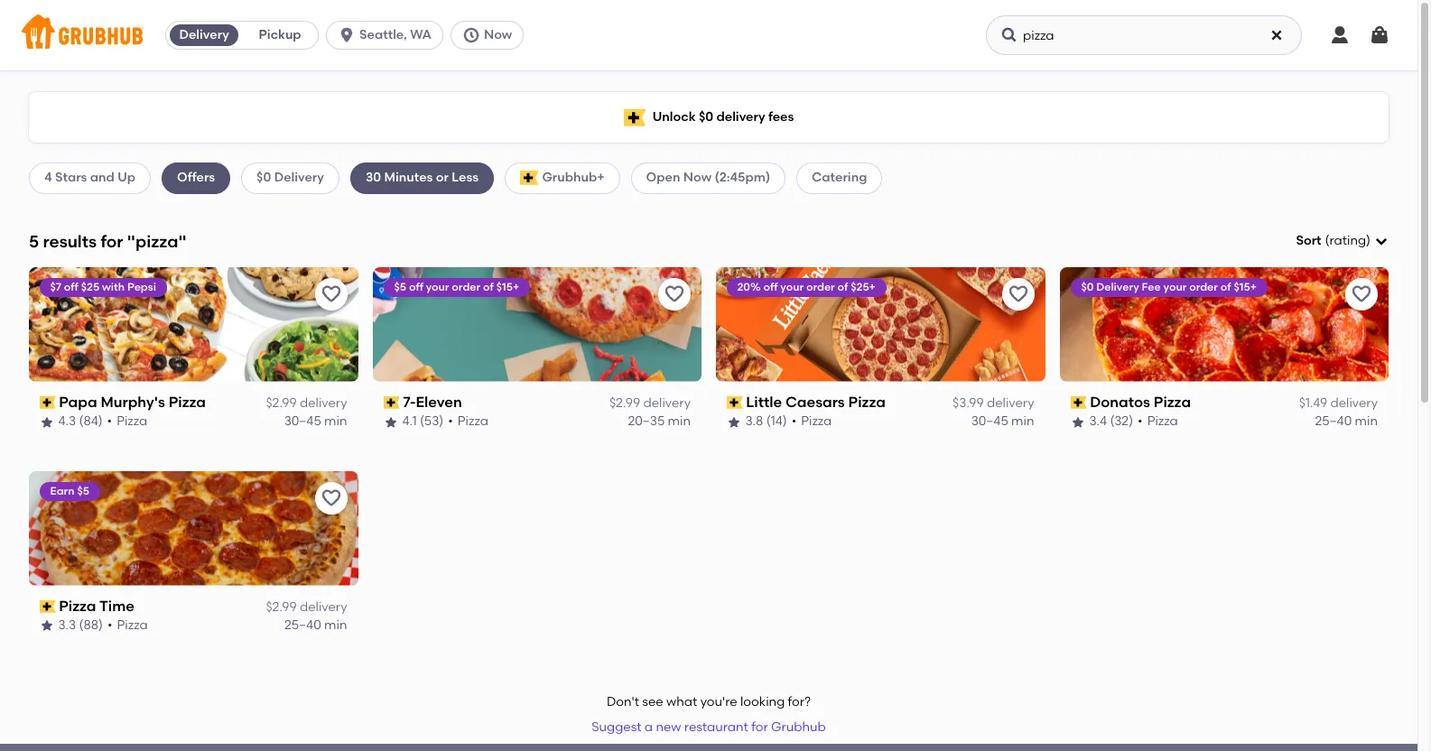 Task type: locate. For each thing, give the bounding box(es) containing it.
1 horizontal spatial $15+
[[1234, 281, 1257, 293]]

save this restaurant button
[[315, 278, 347, 310], [658, 278, 691, 310], [1002, 278, 1034, 310], [1345, 278, 1378, 310], [315, 482, 347, 514]]

2 vertical spatial delivery
[[1096, 281, 1139, 293]]

1 horizontal spatial delivery
[[274, 170, 324, 185]]

0 vertical spatial save this restaurant image
[[664, 283, 685, 305]]

2 your from the left
[[781, 281, 804, 293]]

0 horizontal spatial subscription pass image
[[383, 396, 399, 409]]

$25
[[81, 281, 100, 293]]

papa murphy's pizza
[[59, 393, 206, 411]]

a
[[645, 720, 653, 735]]

star icon image for donatos pizza
[[1070, 415, 1085, 429]]

• for murphy's
[[108, 414, 113, 429]]

now inside 5 results for "pizza" main content
[[683, 170, 712, 185]]

0 horizontal spatial of
[[483, 281, 494, 293]]

• right (88) at the bottom left of the page
[[108, 618, 113, 633]]

0 horizontal spatial 30–45 min
[[284, 414, 347, 429]]

1 vertical spatial grubhub plus flag logo image
[[520, 171, 538, 185]]

1 30–45 from the left
[[284, 414, 321, 429]]

now
[[484, 27, 512, 42], [683, 170, 712, 185]]

4
[[44, 170, 52, 185]]

• right (53)
[[448, 414, 453, 429]]

pizza down eleven
[[458, 414, 488, 429]]

save this restaurant image for pizza time
[[320, 487, 342, 509]]

min for pizza time
[[324, 618, 347, 633]]

1 save this restaurant image from the left
[[320, 283, 342, 305]]

0 horizontal spatial $15+
[[496, 281, 519, 293]]

earn $5
[[51, 485, 90, 497]]

order for eleven
[[452, 281, 481, 293]]

open now (2:45pm)
[[646, 170, 770, 185]]

20% off your order of $25+
[[738, 281, 876, 293]]

now right open
[[683, 170, 712, 185]]

$0 right offers
[[257, 170, 271, 185]]

0 vertical spatial delivery
[[179, 27, 229, 42]]

2 subscription pass image from the left
[[727, 396, 743, 409]]

2 of from the left
[[838, 281, 849, 293]]

0 horizontal spatial $0
[[257, 170, 271, 185]]

subscription pass image left donatos
[[1070, 396, 1086, 409]]

1 horizontal spatial for
[[751, 720, 768, 735]]

• right (84)
[[108, 414, 113, 429]]

0 horizontal spatial your
[[426, 281, 449, 293]]

0 vertical spatial 25–40 min
[[1315, 414, 1378, 429]]

delivery for $0 delivery fee your order of $15+
[[1096, 281, 1139, 293]]

0 horizontal spatial svg image
[[338, 26, 356, 44]]

suggest a new restaurant for grubhub
[[592, 720, 826, 735]]

•
[[108, 414, 113, 429], [448, 414, 453, 429], [792, 414, 797, 429], [1138, 414, 1143, 429], [108, 618, 113, 633]]

0 horizontal spatial 25–40
[[284, 618, 321, 633]]

subscription pass image
[[40, 396, 56, 409], [1070, 396, 1086, 409], [40, 600, 56, 613]]

$2.99 for pizza time
[[266, 600, 297, 615]]

up
[[118, 170, 135, 185]]

delivery left the pickup
[[179, 27, 229, 42]]

pizza right donatos
[[1154, 393, 1191, 411]]

grubhub plus flag logo image left grubhub+
[[520, 171, 538, 185]]

subscription pass image left pizza time
[[40, 600, 56, 613]]

1 vertical spatial for
[[751, 720, 768, 735]]

0 vertical spatial $5
[[394, 281, 406, 293]]

2 horizontal spatial of
[[1221, 281, 1231, 293]]

save this restaurant button for pizza time
[[315, 482, 347, 514]]

grubhub plus flag logo image for unlock $0 delivery fees
[[624, 109, 645, 126]]

star icon image left 4.3
[[40, 415, 54, 429]]

suggest
[[592, 720, 642, 735]]

• pizza down caesars at bottom right
[[792, 414, 832, 429]]

delivery for pizza time
[[300, 600, 347, 615]]

star icon image for little caesars pizza
[[727, 415, 741, 429]]

$15+
[[496, 281, 519, 293], [1234, 281, 1257, 293]]

$0 delivery
[[257, 170, 324, 185]]

1 horizontal spatial grubhub plus flag logo image
[[624, 109, 645, 126]]

delivery inside button
[[179, 27, 229, 42]]

0 horizontal spatial grubhub plus flag logo image
[[520, 171, 538, 185]]

svg image
[[338, 26, 356, 44], [1000, 26, 1019, 44], [1270, 28, 1284, 42]]

0 horizontal spatial now
[[484, 27, 512, 42]]

1 horizontal spatial subscription pass image
[[727, 396, 743, 409]]

0 horizontal spatial off
[[64, 281, 79, 293]]

2 save this restaurant image from the left
[[1007, 283, 1029, 305]]

grubhub plus flag logo image left unlock
[[624, 109, 645, 126]]

$2.99
[[266, 396, 297, 411], [609, 396, 640, 411], [266, 600, 297, 615]]

of for eleven
[[483, 281, 494, 293]]

1 vertical spatial delivery
[[274, 170, 324, 185]]

none field containing sort
[[1296, 232, 1389, 250]]

of
[[483, 281, 494, 293], [838, 281, 849, 293], [1221, 281, 1231, 293]]

sort ( rating )
[[1296, 233, 1371, 248]]

2 horizontal spatial save this restaurant image
[[1351, 283, 1372, 305]]

3 your from the left
[[1163, 281, 1187, 293]]

• pizza down donatos pizza
[[1138, 414, 1178, 429]]

1 horizontal spatial svg image
[[1000, 26, 1019, 44]]

Search for food, convenience, alcohol... search field
[[986, 15, 1302, 55]]

2 horizontal spatial off
[[764, 281, 778, 293]]

1 vertical spatial 25–40 min
[[284, 618, 347, 633]]

delivery left 30
[[274, 170, 324, 185]]

order
[[452, 281, 481, 293], [807, 281, 835, 293], [1189, 281, 1218, 293]]

1 horizontal spatial save this restaurant image
[[664, 283, 685, 305]]

1 vertical spatial now
[[683, 170, 712, 185]]

$2.99 delivery
[[266, 396, 347, 411], [609, 396, 691, 411], [266, 600, 347, 615]]

of for caesars
[[838, 281, 849, 293]]

$0 left "fee"
[[1081, 281, 1094, 293]]

• for pizza
[[1138, 414, 1143, 429]]

open
[[646, 170, 680, 185]]

0 horizontal spatial delivery
[[179, 27, 229, 42]]

$2.99 for 7-eleven
[[609, 396, 640, 411]]

wa
[[410, 27, 432, 42]]

1 horizontal spatial order
[[807, 281, 835, 293]]

2 horizontal spatial order
[[1189, 281, 1218, 293]]

0 horizontal spatial save this restaurant image
[[320, 283, 342, 305]]

None field
[[1296, 232, 1389, 250]]

2 off from the left
[[409, 281, 423, 293]]

3.4
[[1089, 414, 1107, 429]]

0 horizontal spatial save this restaurant image
[[320, 487, 342, 509]]

save this restaurant image
[[664, 283, 685, 305], [320, 487, 342, 509]]

25–40 for pizza time
[[284, 618, 321, 633]]

0 horizontal spatial for
[[101, 231, 123, 252]]

star icon image left 3.3
[[40, 619, 54, 633]]

subscription pass image left 7-
[[383, 396, 399, 409]]

delivery
[[716, 109, 765, 124], [300, 396, 347, 411], [643, 396, 691, 411], [987, 396, 1034, 411], [1330, 396, 1378, 411], [300, 600, 347, 615]]

1 vertical spatial save this restaurant image
[[320, 487, 342, 509]]

$5
[[394, 281, 406, 293], [78, 485, 90, 497]]

fee
[[1142, 281, 1161, 293]]

0 vertical spatial for
[[101, 231, 123, 252]]

2 30–45 min from the left
[[971, 414, 1034, 429]]

• pizza
[[108, 414, 148, 429], [448, 414, 488, 429], [792, 414, 832, 429], [1138, 414, 1178, 429], [108, 618, 148, 633]]

$1.49
[[1299, 396, 1327, 411]]

1 vertical spatial 25–40
[[284, 618, 321, 633]]

$0 right unlock
[[699, 109, 713, 124]]

papa
[[59, 393, 98, 411]]

0 vertical spatial 25–40
[[1315, 414, 1352, 429]]

1 horizontal spatial save this restaurant image
[[1007, 283, 1029, 305]]

star icon image left 3.8
[[727, 415, 741, 429]]

minutes
[[384, 170, 433, 185]]

what
[[666, 694, 697, 710]]

"pizza"
[[127, 231, 187, 252]]

1 your from the left
[[426, 281, 449, 293]]

1 30–45 min from the left
[[284, 414, 347, 429]]

1 horizontal spatial off
[[409, 281, 423, 293]]

for?
[[788, 694, 811, 710]]

• right (32)
[[1138, 414, 1143, 429]]

• pizza down time
[[108, 618, 148, 633]]

1 vertical spatial $5
[[78, 485, 90, 497]]

subscription pass image left papa
[[40, 396, 56, 409]]

• right the (14)
[[792, 414, 797, 429]]

1 horizontal spatial 25–40 min
[[1315, 414, 1378, 429]]

donatos pizza
[[1090, 393, 1191, 411]]

1 horizontal spatial now
[[683, 170, 712, 185]]

1 off from the left
[[64, 281, 79, 293]]

and
[[90, 170, 115, 185]]

30–45 min
[[284, 414, 347, 429], [971, 414, 1034, 429]]

delivery left "fee"
[[1096, 281, 1139, 293]]

1 horizontal spatial 30–45
[[971, 414, 1008, 429]]

1 vertical spatial $0
[[257, 170, 271, 185]]

new
[[656, 720, 681, 735]]

0 horizontal spatial $5
[[78, 485, 90, 497]]

30–45 min for little caesars pizza
[[971, 414, 1034, 429]]

min for papa murphy's pizza
[[324, 414, 347, 429]]

5
[[29, 231, 39, 252]]

pickup button
[[242, 21, 318, 50]]

order for caesars
[[807, 281, 835, 293]]

delivery
[[179, 27, 229, 42], [274, 170, 324, 185], [1096, 281, 1139, 293]]

star icon image left 4.1
[[383, 415, 398, 429]]

1 horizontal spatial $5
[[394, 281, 406, 293]]

2 vertical spatial $0
[[1081, 281, 1094, 293]]

for down looking at the bottom right of the page
[[751, 720, 768, 735]]

delivery button
[[166, 21, 242, 50]]

save this restaurant image
[[320, 283, 342, 305], [1007, 283, 1029, 305], [1351, 283, 1372, 305]]

• pizza for time
[[108, 618, 148, 633]]

• pizza down eleven
[[448, 414, 488, 429]]

1 horizontal spatial 30–45 min
[[971, 414, 1034, 429]]

now right wa
[[484, 27, 512, 42]]

0 horizontal spatial 30–45
[[284, 414, 321, 429]]

• pizza down papa murphy's pizza
[[108, 414, 148, 429]]

subscription pass image left little
[[727, 396, 743, 409]]

2 horizontal spatial delivery
[[1096, 281, 1139, 293]]

delivery for $0 delivery
[[274, 170, 324, 185]]

$7
[[51, 281, 62, 293]]

svg image
[[1329, 24, 1351, 46], [1369, 24, 1391, 46], [462, 26, 480, 44], [1374, 234, 1389, 248]]

3 off from the left
[[764, 281, 778, 293]]

4.3
[[59, 414, 76, 429]]

$5 off your order of $15+
[[394, 281, 519, 293]]

pizza
[[169, 393, 206, 411], [849, 393, 886, 411], [1154, 393, 1191, 411], [117, 414, 148, 429], [458, 414, 488, 429], [802, 414, 832, 429], [1147, 414, 1178, 429], [59, 597, 97, 615], [117, 618, 148, 633]]

don't
[[607, 694, 639, 710]]

(32)
[[1110, 414, 1133, 429]]

0 horizontal spatial order
[[452, 281, 481, 293]]

1 horizontal spatial of
[[838, 281, 849, 293]]

3 save this restaurant image from the left
[[1351, 283, 1372, 305]]

svg image inside now 'button'
[[462, 26, 480, 44]]

0 vertical spatial now
[[484, 27, 512, 42]]

delivery for papa murphy's pizza
[[300, 396, 347, 411]]

(53)
[[420, 414, 444, 429]]

2 horizontal spatial svg image
[[1270, 28, 1284, 42]]

0 vertical spatial $0
[[699, 109, 713, 124]]

pizza down 'little caesars pizza'
[[802, 414, 832, 429]]

0 vertical spatial grubhub plus flag logo image
[[624, 109, 645, 126]]

25–40
[[1315, 414, 1352, 429], [284, 618, 321, 633]]

star icon image left 3.4 on the right bottom of page
[[1070, 415, 1085, 429]]

1 horizontal spatial $0
[[699, 109, 713, 124]]

off
[[64, 281, 79, 293], [409, 281, 423, 293], [764, 281, 778, 293]]

your for caesars
[[781, 281, 804, 293]]

$0 for $0 delivery
[[257, 170, 271, 185]]

star icon image
[[40, 415, 54, 429], [383, 415, 398, 429], [727, 415, 741, 429], [1070, 415, 1085, 429], [40, 619, 54, 633]]

2 horizontal spatial your
[[1163, 281, 1187, 293]]

1 order from the left
[[452, 281, 481, 293]]

30
[[366, 170, 381, 185]]

1 horizontal spatial 25–40
[[1315, 414, 1352, 429]]

papa murphy's pizza logo image
[[29, 267, 358, 382]]

stars
[[55, 170, 87, 185]]

min
[[324, 414, 347, 429], [668, 414, 691, 429], [1011, 414, 1034, 429], [1355, 414, 1378, 429], [324, 618, 347, 633]]

2 order from the left
[[807, 281, 835, 293]]

25–40 min
[[1315, 414, 1378, 429], [284, 618, 347, 633]]

grubhub+
[[542, 170, 605, 185]]

for right results
[[101, 231, 123, 252]]

2 horizontal spatial $0
[[1081, 281, 1094, 293]]

save this restaurant button for papa murphy's pizza
[[315, 278, 347, 310]]

1 of from the left
[[483, 281, 494, 293]]

donatos
[[1090, 393, 1150, 411]]

with
[[102, 281, 125, 293]]

1 horizontal spatial your
[[781, 281, 804, 293]]

1 subscription pass image from the left
[[383, 396, 399, 409]]

sort
[[1296, 233, 1321, 248]]

grubhub plus flag logo image
[[624, 109, 645, 126], [520, 171, 538, 185]]

30–45
[[284, 414, 321, 429], [971, 414, 1008, 429]]

0 horizontal spatial 25–40 min
[[284, 618, 347, 633]]

subscription pass image
[[383, 396, 399, 409], [727, 396, 743, 409]]

$25+
[[851, 281, 876, 293]]

2 30–45 from the left
[[971, 414, 1008, 429]]

for
[[101, 231, 123, 252], [751, 720, 768, 735]]

$3.99 delivery
[[953, 396, 1034, 411]]

seattle,
[[359, 27, 407, 42]]

(88)
[[80, 618, 103, 633]]



Task type: vqa. For each thing, say whether or not it's contained in the screenshot.
the be to the middle
no



Task type: describe. For each thing, give the bounding box(es) containing it.
7-eleven logo image
[[372, 267, 702, 382]]

3.4 (32)
[[1089, 414, 1133, 429]]

3.3
[[59, 618, 76, 633]]

murphy's
[[101, 393, 166, 411]]

restaurant
[[684, 720, 748, 735]]

$1.49 delivery
[[1299, 396, 1378, 411]]

$3.99
[[953, 396, 984, 411]]

save this restaurant button for 7-eleven
[[658, 278, 691, 310]]

pizza right caesars at bottom right
[[849, 393, 886, 411]]

20%
[[738, 281, 761, 293]]

3.8 (14)
[[746, 414, 787, 429]]

you're
[[700, 694, 737, 710]]

subscription pass image for donatos pizza
[[1070, 396, 1086, 409]]

(14)
[[767, 414, 787, 429]]

5 results for "pizza"
[[29, 231, 187, 252]]

rating
[[1329, 233, 1366, 248]]

subscription pass image for little caesars pizza
[[727, 396, 743, 409]]

star icon image for pizza time
[[40, 619, 54, 633]]

pizza time logo image
[[29, 471, 358, 586]]

$2.99 delivery for papa murphy's pizza
[[266, 396, 347, 411]]

(2:45pm)
[[715, 170, 770, 185]]

now button
[[451, 21, 531, 50]]

looking
[[740, 694, 785, 710]]

suggest a new restaurant for grubhub button
[[584, 712, 834, 744]]

star icon image for papa murphy's pizza
[[40, 415, 54, 429]]

save this restaurant image for 7-eleven
[[664, 283, 685, 305]]

25–40 min for donatos pizza
[[1315, 414, 1378, 429]]

don't see what you're looking for?
[[607, 694, 811, 710]]

pizza up 3.3 (88)
[[59, 597, 97, 615]]

pickup
[[259, 27, 301, 42]]

or
[[436, 170, 449, 185]]

your for eleven
[[426, 281, 449, 293]]

4.1
[[402, 414, 417, 429]]

• pizza for caesars
[[792, 414, 832, 429]]

unlock
[[653, 109, 696, 124]]

for inside button
[[751, 720, 768, 735]]

4 stars and up
[[44, 170, 135, 185]]

subscription pass image for 7-eleven
[[383, 396, 399, 409]]

seattle, wa
[[359, 27, 432, 42]]

delivery for little caesars pizza
[[987, 396, 1034, 411]]

$0 delivery fee your order of $15+
[[1081, 281, 1257, 293]]

time
[[100, 597, 135, 615]]

min for little caesars pizza
[[1011, 414, 1034, 429]]

• pizza for pizza
[[1138, 414, 1178, 429]]

• for caesars
[[792, 414, 797, 429]]

25–40 min for pizza time
[[284, 618, 347, 633]]

little caesars pizza logo image
[[716, 267, 1045, 382]]

30 minutes or less
[[366, 170, 479, 185]]

save this restaurant image for papa murphy's pizza
[[320, 283, 342, 305]]

star icon image for 7-eleven
[[383, 415, 398, 429]]

2 $15+ from the left
[[1234, 281, 1257, 293]]

results
[[43, 231, 97, 252]]

offers
[[177, 170, 215, 185]]

delivery for 7-eleven
[[643, 396, 691, 411]]

earn
[[51, 485, 75, 497]]

pizza time
[[59, 597, 135, 615]]

)
[[1366, 233, 1371, 248]]

3 of from the left
[[1221, 281, 1231, 293]]

pizza down donatos pizza
[[1147, 414, 1178, 429]]

subscription pass image for pizza time
[[40, 600, 56, 613]]

20–35 min
[[628, 414, 691, 429]]

5 results for "pizza" main content
[[0, 70, 1418, 751]]

less
[[452, 170, 479, 185]]

donatos pizza logo image
[[1060, 267, 1389, 382]]

little
[[746, 393, 782, 411]]

grubhub
[[771, 720, 826, 735]]

little caesars pizza
[[746, 393, 886, 411]]

save this restaurant image for donatos pizza
[[1351, 283, 1372, 305]]

save this restaurant button for donatos pizza
[[1345, 278, 1378, 310]]

3.8
[[746, 414, 764, 429]]

• pizza for murphy's
[[108, 414, 148, 429]]

$2.99 for papa murphy's pizza
[[266, 396, 297, 411]]

4.3 (84)
[[59, 414, 103, 429]]

25–40 for donatos pizza
[[1315, 414, 1352, 429]]

• pizza for eleven
[[448, 414, 488, 429]]

pizza right the murphy's
[[169, 393, 206, 411]]

30–45 for little caesars pizza
[[971, 414, 1008, 429]]

off for 7-
[[409, 281, 423, 293]]

7-
[[403, 393, 416, 411]]

• for time
[[108, 618, 113, 633]]

save this restaurant button for little caesars pizza
[[1002, 278, 1034, 310]]

$2.99 delivery for 7-eleven
[[609, 396, 691, 411]]

$0 for $0 delivery fee your order of $15+
[[1081, 281, 1094, 293]]

(84)
[[80, 414, 103, 429]]

delivery for donatos pizza
[[1330, 396, 1378, 411]]

pizza down time
[[117, 618, 148, 633]]

none field inside 5 results for "pizza" main content
[[1296, 232, 1389, 250]]

min for donatos pizza
[[1355, 414, 1378, 429]]

pizza down papa murphy's pizza
[[117, 414, 148, 429]]

$2.99 delivery for pizza time
[[266, 600, 347, 615]]

3.3 (88)
[[59, 618, 103, 633]]

grubhub plus flag logo image for grubhub+
[[520, 171, 538, 185]]

unlock $0 delivery fees
[[653, 109, 794, 124]]

1 $15+ from the left
[[496, 281, 519, 293]]

4.1 (53)
[[402, 414, 444, 429]]

20–35
[[628, 414, 665, 429]]

off for papa
[[64, 281, 79, 293]]

(
[[1325, 233, 1329, 248]]

main navigation navigation
[[0, 0, 1418, 70]]

30–45 min for papa murphy's pizza
[[284, 414, 347, 429]]

30–45 for papa murphy's pizza
[[284, 414, 321, 429]]

svg image inside the seattle, wa button
[[338, 26, 356, 44]]

caesars
[[786, 393, 845, 411]]

min for 7-eleven
[[668, 414, 691, 429]]

subscription pass image for papa murphy's pizza
[[40, 396, 56, 409]]

save this restaurant image for little caesars pizza
[[1007, 283, 1029, 305]]

fees
[[768, 109, 794, 124]]

see
[[642, 694, 663, 710]]

3 order from the left
[[1189, 281, 1218, 293]]

$7 off $25 with pepsi
[[51, 281, 157, 293]]

now inside 'button'
[[484, 27, 512, 42]]

catering
[[812, 170, 867, 185]]

7-eleven
[[403, 393, 462, 411]]

off for little
[[764, 281, 778, 293]]

eleven
[[416, 393, 462, 411]]

pepsi
[[128, 281, 157, 293]]

• for eleven
[[448, 414, 453, 429]]

seattle, wa button
[[326, 21, 451, 50]]



